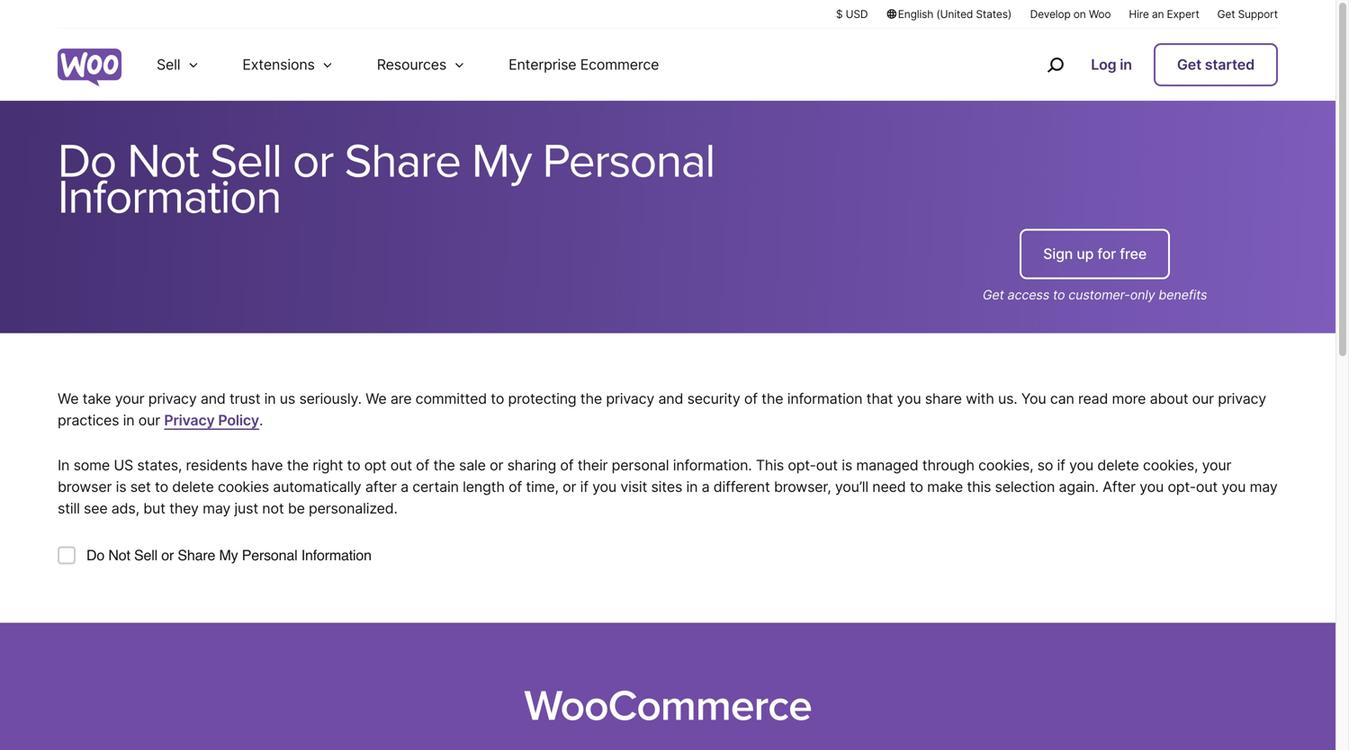 Task type: locate. For each thing, give the bounding box(es) containing it.
0 horizontal spatial personal
[[242, 547, 297, 564]]

see
[[84, 500, 108, 517]]

0 vertical spatial information
[[58, 169, 281, 226]]

get started
[[1177, 56, 1255, 73]]

personal
[[542, 133, 715, 190], [242, 547, 297, 564]]

0 vertical spatial sell
[[157, 56, 180, 73]]

get support link
[[1217, 6, 1278, 22]]

do
[[58, 133, 116, 190], [86, 547, 104, 564]]

0 vertical spatial do
[[58, 133, 116, 190]]

1 vertical spatial get
[[1177, 56, 1202, 73]]

not
[[127, 133, 199, 190], [108, 547, 130, 564]]

free
[[1120, 245, 1147, 263]]

the up certain
[[433, 457, 455, 474]]

0 horizontal spatial your
[[115, 390, 144, 408]]

privacy right about
[[1218, 390, 1266, 408]]

get support
[[1217, 8, 1278, 21]]

in right sites
[[686, 478, 698, 496]]

1 vertical spatial may
[[203, 500, 231, 517]]

expert
[[1167, 8, 1199, 21]]

the up automatically
[[287, 457, 309, 474]]

0 vertical spatial may
[[1250, 478, 1278, 496]]

can
[[1050, 390, 1074, 408]]

0 horizontal spatial get
[[983, 287, 1004, 303]]

0 vertical spatial your
[[115, 390, 144, 408]]

selection
[[995, 478, 1055, 496]]

through
[[922, 457, 975, 474]]

1 horizontal spatial get
[[1177, 56, 1202, 73]]

of up certain
[[416, 457, 429, 474]]

1 horizontal spatial your
[[1202, 457, 1232, 474]]

1 vertical spatial our
[[138, 412, 160, 429]]

and left security
[[658, 390, 683, 408]]

to right need
[[910, 478, 923, 496]]

2 horizontal spatial out
[[1196, 478, 1218, 496]]

0 horizontal spatial if
[[580, 478, 588, 496]]

1 horizontal spatial our
[[1192, 390, 1214, 408]]

1 horizontal spatial my
[[472, 133, 531, 190]]

opt- up browser,
[[788, 457, 816, 474]]

need
[[872, 478, 906, 496]]

we left take
[[58, 390, 79, 408]]

1 horizontal spatial privacy
[[606, 390, 654, 408]]

to left opt at the left of page
[[347, 457, 360, 474]]

2 horizontal spatial privacy
[[1218, 390, 1266, 408]]

0 horizontal spatial a
[[401, 478, 409, 496]]

$ usd button
[[836, 6, 868, 22]]

a
[[401, 478, 409, 496], [702, 478, 710, 496]]

1 horizontal spatial a
[[702, 478, 710, 496]]

1 horizontal spatial delete
[[1097, 457, 1139, 474]]

our right about
[[1192, 390, 1214, 408]]

1 vertical spatial do
[[86, 547, 104, 564]]

trust
[[230, 390, 260, 408]]

automatically
[[273, 478, 361, 496]]

0 vertical spatial if
[[1057, 457, 1065, 474]]

opt
[[364, 457, 386, 474]]

to left protecting
[[491, 390, 504, 408]]

sale
[[459, 457, 486, 474]]

be
[[288, 500, 305, 517]]

1 vertical spatial personal
[[242, 547, 297, 564]]

0 vertical spatial get
[[1217, 8, 1235, 21]]

hire an expert link
[[1129, 6, 1199, 22]]

1 vertical spatial delete
[[172, 478, 214, 496]]

0 vertical spatial our
[[1192, 390, 1214, 408]]

get
[[1217, 8, 1235, 21], [1177, 56, 1202, 73], [983, 287, 1004, 303]]

enterprise ecommerce link
[[487, 29, 681, 101]]

in right log at the top of the page
[[1120, 56, 1132, 73]]

2 vertical spatial get
[[983, 287, 1004, 303]]

in some us states, residents have the right to opt out of the sale or sharing of their personal information. this opt-out is managed through cookies, so if you delete cookies, your browser is set to delete cookies automatically after a certain length of time, or if you visit sites in a different browser, you'll need to make this selection again. after you opt-out you may still see ads, but they may just not be personalized.
[[58, 457, 1278, 517]]

cookies, down about
[[1143, 457, 1198, 474]]

1 vertical spatial my
[[219, 547, 238, 564]]

your
[[115, 390, 144, 408], [1202, 457, 1232, 474]]

get for get support
[[1217, 8, 1235, 21]]

this
[[967, 478, 991, 496]]

if right so
[[1057, 457, 1065, 474]]

1 horizontal spatial opt-
[[1168, 478, 1196, 496]]

delete up 'after'
[[1097, 457, 1139, 474]]

share
[[344, 133, 460, 190], [178, 547, 215, 564]]

out right opt at the left of page
[[390, 457, 412, 474]]

out up browser,
[[816, 457, 838, 474]]

1 horizontal spatial information
[[301, 547, 372, 564]]

after
[[1103, 478, 1136, 496]]

0 horizontal spatial our
[[138, 412, 160, 429]]

and up privacy policy .
[[201, 390, 226, 408]]

1 vertical spatial do not sell or share my personal information
[[86, 547, 372, 564]]

practices
[[58, 412, 119, 429]]

usd
[[846, 8, 868, 21]]

up
[[1077, 245, 1094, 263]]

some
[[73, 457, 110, 474]]

sell button
[[135, 29, 221, 101]]

get left started
[[1177, 56, 1202, 73]]

out right 'after'
[[1196, 478, 1218, 496]]

1 horizontal spatial if
[[1057, 457, 1065, 474]]

on
[[1074, 8, 1086, 21]]

is
[[842, 457, 852, 474], [116, 478, 126, 496]]

develop
[[1030, 8, 1071, 21]]

us
[[280, 390, 295, 408]]

english (united states) button
[[886, 6, 1012, 22]]

information inside do not sell or share my personal information
[[58, 169, 281, 226]]

get left "support"
[[1217, 8, 1235, 21]]

privacy up personal
[[606, 390, 654, 408]]

get left access
[[983, 287, 1004, 303]]

may
[[1250, 478, 1278, 496], [203, 500, 231, 517]]

2 horizontal spatial get
[[1217, 8, 1235, 21]]

hire an expert
[[1129, 8, 1199, 21]]

information.
[[673, 457, 752, 474]]

english
[[898, 8, 934, 21]]

1 vertical spatial your
[[1202, 457, 1232, 474]]

if
[[1057, 457, 1065, 474], [580, 478, 588, 496]]

personalized.
[[309, 500, 398, 517]]

0 vertical spatial my
[[472, 133, 531, 190]]

the
[[580, 390, 602, 408], [762, 390, 783, 408], [287, 457, 309, 474], [433, 457, 455, 474]]

are
[[391, 390, 412, 408]]

get for get started
[[1177, 56, 1202, 73]]

in
[[1120, 56, 1132, 73], [264, 390, 276, 408], [123, 412, 135, 429], [686, 478, 698, 496]]

seriously.
[[299, 390, 362, 408]]

sign up for free link
[[1020, 229, 1170, 279]]

of right security
[[744, 390, 758, 408]]

read
[[1078, 390, 1108, 408]]

certain
[[412, 478, 459, 496]]

0 vertical spatial is
[[842, 457, 852, 474]]

make
[[927, 478, 963, 496]]

in left us on the left
[[264, 390, 276, 408]]

delete up the they
[[172, 478, 214, 496]]

0 horizontal spatial share
[[178, 547, 215, 564]]

extensions button
[[221, 29, 355, 101]]

$ usd
[[836, 8, 868, 21]]

only
[[1130, 287, 1155, 303]]

2 cookies, from the left
[[1143, 457, 1198, 474]]

1 horizontal spatial share
[[344, 133, 460, 190]]

we left are
[[366, 390, 387, 408]]

opt- right 'after'
[[1168, 478, 1196, 496]]

0 horizontal spatial cookies,
[[978, 457, 1034, 474]]

if down their
[[580, 478, 588, 496]]

develop on woo
[[1030, 8, 1111, 21]]

to
[[1053, 287, 1065, 303], [491, 390, 504, 408], [347, 457, 360, 474], [155, 478, 168, 496], [910, 478, 923, 496]]

or
[[292, 133, 333, 190], [490, 457, 503, 474], [563, 478, 576, 496], [161, 547, 174, 564]]

of
[[744, 390, 758, 408], [416, 457, 429, 474], [560, 457, 574, 474], [509, 478, 522, 496]]

1 vertical spatial sell
[[210, 133, 281, 190]]

is up you'll
[[842, 457, 852, 474]]

1 horizontal spatial is
[[842, 457, 852, 474]]

1 privacy from the left
[[148, 390, 197, 408]]

our left privacy
[[138, 412, 160, 429]]

to right set
[[155, 478, 168, 496]]

us
[[114, 457, 133, 474]]

an
[[1152, 8, 1164, 21]]

but
[[143, 500, 165, 517]]

do not sell or share my personal information
[[58, 133, 715, 226], [86, 547, 372, 564]]

and
[[201, 390, 226, 408], [658, 390, 683, 408]]

delete
[[1097, 457, 1139, 474], [172, 478, 214, 496]]

right
[[313, 457, 343, 474]]

0 horizontal spatial we
[[58, 390, 79, 408]]

resources
[[377, 56, 447, 73]]

0 horizontal spatial opt-
[[788, 457, 816, 474]]

sell inside button
[[157, 56, 180, 73]]

cookies, up "selection"
[[978, 457, 1034, 474]]

our
[[1192, 390, 1214, 408], [138, 412, 160, 429]]

1 horizontal spatial cookies,
[[1143, 457, 1198, 474]]

a down information.
[[702, 478, 710, 496]]

1 horizontal spatial personal
[[542, 133, 715, 190]]

a right the after at left
[[401, 478, 409, 496]]

0 vertical spatial opt-
[[788, 457, 816, 474]]

1 horizontal spatial and
[[658, 390, 683, 408]]

0 horizontal spatial and
[[201, 390, 226, 408]]

sell
[[157, 56, 180, 73], [210, 133, 281, 190], [134, 547, 158, 564]]

0 horizontal spatial information
[[58, 169, 281, 226]]

your inside in some us states, residents have the right to opt out of the sale or sharing of their personal information. this opt-out is managed through cookies, so if you delete cookies, your browser is set to delete cookies automatically after a certain length of time, or if you visit sites in a different browser, you'll need to make this selection again. after you opt-out you may still see ads, but they may just not be personalized.
[[1202, 457, 1232, 474]]

0 horizontal spatial privacy
[[148, 390, 197, 408]]

you
[[1021, 390, 1046, 408]]

1 vertical spatial not
[[108, 547, 130, 564]]

0 vertical spatial share
[[344, 133, 460, 190]]

privacy up privacy
[[148, 390, 197, 408]]

get inside service navigation menu element
[[1177, 56, 1202, 73]]

0 horizontal spatial delete
[[172, 478, 214, 496]]

1 horizontal spatial we
[[366, 390, 387, 408]]

us.
[[998, 390, 1018, 408]]

1 and from the left
[[201, 390, 226, 408]]

policy
[[218, 412, 259, 429]]

0 horizontal spatial is
[[116, 478, 126, 496]]

privacy policy .
[[164, 412, 263, 429]]

is left set
[[116, 478, 126, 496]]

0 vertical spatial delete
[[1097, 457, 1139, 474]]

0 vertical spatial personal
[[542, 133, 715, 190]]



Task type: describe. For each thing, give the bounding box(es) containing it.
.
[[259, 412, 263, 429]]

information
[[787, 390, 863, 408]]

time,
[[526, 478, 559, 496]]

3 privacy from the left
[[1218, 390, 1266, 408]]

in right practices
[[123, 412, 135, 429]]

of inside we take your privacy and trust in us seriously. we are committed to protecting the privacy and security of the information that you share with us. you can read more about our privacy practices in our
[[744, 390, 758, 408]]

of left their
[[560, 457, 574, 474]]

we take your privacy and trust in us seriously. we are committed to protecting the privacy and security of the information that you share with us. you can read more about our privacy practices in our
[[58, 390, 1266, 429]]

after
[[365, 478, 397, 496]]

have
[[251, 457, 283, 474]]

log
[[1091, 56, 1117, 73]]

1 vertical spatial information
[[301, 547, 372, 564]]

Do Not Sell or Share My Personal Information checkbox
[[58, 547, 76, 565]]

you inside we take your privacy and trust in us seriously. we are committed to protecting the privacy and security of the information that you share with us. you can read more about our privacy practices in our
[[897, 390, 921, 408]]

to inside we take your privacy and trust in us seriously. we are committed to protecting the privacy and security of the information that you share with us. you can read more about our privacy practices in our
[[491, 390, 504, 408]]

in inside in some us states, residents have the right to opt out of the sale or sharing of their personal information. this opt-out is managed through cookies, so if you delete cookies, your browser is set to delete cookies automatically after a certain length of time, or if you visit sites in a different browser, you'll need to make this selection again. after you opt-out you may still see ads, but they may just not be personalized.
[[686, 478, 698, 496]]

about
[[1150, 390, 1188, 408]]

$
[[836, 8, 843, 21]]

again.
[[1059, 478, 1099, 496]]

sites
[[651, 478, 682, 496]]

browser,
[[774, 478, 831, 496]]

hire
[[1129, 8, 1149, 21]]

access
[[1008, 287, 1050, 303]]

the left information
[[762, 390, 783, 408]]

personal
[[612, 457, 669, 474]]

share
[[925, 390, 962, 408]]

0 horizontal spatial my
[[219, 547, 238, 564]]

you'll
[[835, 478, 869, 496]]

just
[[234, 500, 258, 517]]

0 horizontal spatial may
[[203, 500, 231, 517]]

your inside we take your privacy and trust in us seriously. we are committed to protecting the privacy and security of the information that you share with us. you can read more about our privacy practices in our
[[115, 390, 144, 408]]

they
[[169, 500, 199, 517]]

the right protecting
[[580, 390, 602, 408]]

1 a from the left
[[401, 478, 409, 496]]

cookies
[[218, 478, 269, 496]]

sign
[[1043, 245, 1073, 263]]

started
[[1205, 56, 1255, 73]]

not
[[262, 500, 284, 517]]

with
[[966, 390, 994, 408]]

extensions
[[242, 56, 315, 73]]

1 vertical spatial opt-
[[1168, 478, 1196, 496]]

privacy policy link
[[164, 412, 259, 429]]

woo
[[1089, 8, 1111, 21]]

service navigation menu element
[[1008, 36, 1278, 94]]

managed
[[856, 457, 919, 474]]

search image
[[1041, 50, 1070, 79]]

so
[[1037, 457, 1053, 474]]

take
[[82, 390, 111, 408]]

this
[[756, 457, 784, 474]]

security
[[687, 390, 740, 408]]

share inside do not sell or share my personal information
[[344, 133, 460, 190]]

ads,
[[111, 500, 139, 517]]

for
[[1097, 245, 1116, 263]]

states)
[[976, 8, 1012, 21]]

0 vertical spatial not
[[127, 133, 199, 190]]

that
[[866, 390, 893, 408]]

1 vertical spatial if
[[580, 478, 588, 496]]

support
[[1238, 8, 1278, 21]]

residents
[[186, 457, 247, 474]]

log in
[[1091, 56, 1132, 73]]

browser
[[58, 478, 112, 496]]

1 horizontal spatial may
[[1250, 478, 1278, 496]]

still
[[58, 500, 80, 517]]

get access to customer-only benefits
[[983, 287, 1207, 303]]

to right access
[[1053, 287, 1065, 303]]

customer-
[[1069, 287, 1130, 303]]

1 cookies, from the left
[[978, 457, 1034, 474]]

0 horizontal spatial out
[[390, 457, 412, 474]]

enterprise ecommerce
[[509, 56, 659, 73]]

set
[[130, 478, 151, 496]]

of left time,
[[509, 478, 522, 496]]

1 we from the left
[[58, 390, 79, 408]]

(united
[[936, 8, 973, 21]]

2 we from the left
[[366, 390, 387, 408]]

in inside service navigation menu element
[[1120, 56, 1132, 73]]

log in link
[[1084, 45, 1139, 85]]

committed
[[416, 390, 487, 408]]

1 vertical spatial share
[[178, 547, 215, 564]]

protecting
[[508, 390, 576, 408]]

develop on woo link
[[1030, 6, 1111, 22]]

different
[[714, 478, 770, 496]]

2 and from the left
[[658, 390, 683, 408]]

ecommerce
[[580, 56, 659, 73]]

resources button
[[355, 29, 487, 101]]

get for get access to customer-only benefits
[[983, 287, 1004, 303]]

english (united states)
[[898, 8, 1012, 21]]

2 vertical spatial sell
[[134, 547, 158, 564]]

1 vertical spatial is
[[116, 478, 126, 496]]

sharing
[[507, 457, 556, 474]]

in
[[58, 457, 70, 474]]

enterprise
[[509, 56, 576, 73]]

get started link
[[1154, 43, 1278, 86]]

length
[[463, 478, 505, 496]]

sign up for free
[[1043, 245, 1147, 263]]

2 a from the left
[[702, 478, 710, 496]]

1 horizontal spatial out
[[816, 457, 838, 474]]

states,
[[137, 457, 182, 474]]

2 privacy from the left
[[606, 390, 654, 408]]

privacy
[[164, 412, 215, 429]]

0 vertical spatial do not sell or share my personal information
[[58, 133, 715, 226]]

benefits
[[1159, 287, 1207, 303]]

more
[[1112, 390, 1146, 408]]



Task type: vqa. For each thing, say whether or not it's contained in the screenshot.
After
yes



